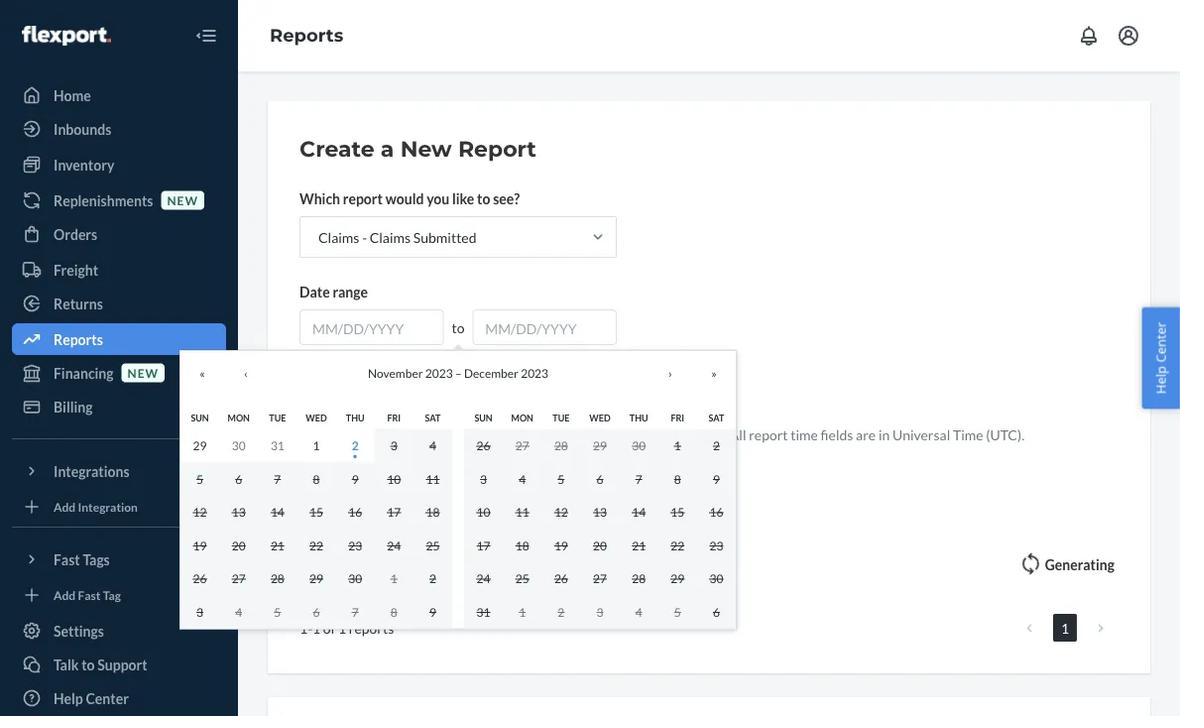 Task type: describe. For each thing, give the bounding box(es) containing it.
help center inside button
[[1152, 322, 1170, 394]]

1 horizontal spatial 11 button
[[503, 495, 542, 529]]

tuesday element for 31
[[269, 412, 286, 423]]

november 25, 2023 element
[[426, 538, 440, 552]]

1 23 button from the left
[[336, 529, 375, 562]]

1 horizontal spatial 17 button
[[464, 529, 503, 562]]

6 down "december 30, 2023" element
[[713, 604, 720, 619]]

november 6, 2023 element
[[235, 472, 242, 486]]

mon for 30
[[228, 412, 250, 423]]

0 vertical spatial december 7, 2023 element
[[635, 472, 642, 486]]

9 for the bottommost "december 9, 2023" element
[[429, 604, 436, 619]]

it may take up to 2 hours for new information to be reflected in reports. all report time fields are in universal time (utc).
[[299, 426, 1025, 443]]

0 horizontal spatial 27 button
[[219, 562, 258, 595]]

1 horizontal spatial reports link
[[270, 24, 343, 46]]

4 button up december 11, 2023 element
[[503, 462, 542, 495]]

settings
[[54, 622, 104, 639]]

2 button down november 25, 2023 element
[[413, 562, 452, 595]]

time
[[953, 426, 983, 443]]

thursday element for 2
[[346, 412, 364, 423]]

1 horizontal spatial 9 button
[[413, 595, 452, 628]]

3 button down november 19, 2023 element
[[180, 595, 219, 628]]

4 for november 4, 2023 element
[[429, 438, 436, 453]]

4 button down november 20, 2023 element on the left of page
[[219, 595, 258, 628]]

generating
[[1045, 556, 1115, 573]]

0 horizontal spatial 28 button
[[258, 562, 297, 595]]

1 horizontal spatial 31 button
[[464, 595, 503, 628]]

27 for the right the 27 button
[[593, 571, 607, 586]]

it
[[299, 426, 309, 443]]

1 button down december 25, 2023 element in the bottom of the page
[[503, 595, 542, 628]]

2 in from the left
[[879, 426, 890, 443]]

31 for october 31, 2023 element
[[271, 438, 284, 453]]

october 29, 2023 element
[[193, 438, 207, 453]]

30 right 2,
[[348, 571, 362, 586]]

30 button down december 23, 2023 element
[[697, 562, 736, 595]]

create a new report
[[299, 135, 536, 162]]

close navigation image
[[194, 24, 218, 48]]

information
[[499, 426, 571, 443]]

2 horizontal spatial 26 button
[[542, 562, 581, 595]]

28 for november 28, 2023 element for the left 28 button
[[271, 571, 284, 586]]

1 vertical spatial december 4, 2023 element
[[235, 604, 242, 619]]

december 15, 2023 element
[[671, 505, 685, 519]]

1 vertical spatial reports
[[54, 331, 103, 348]]

0 horizontal spatial 26 button
[[180, 562, 219, 595]]

wednesday element for 29
[[589, 412, 611, 423]]

10 for the november 10, 2023 element
[[387, 472, 401, 486]]

reflected
[[607, 426, 662, 443]]

4 for rightmost december 4, 2023 element
[[519, 472, 526, 486]]

sunday element for 26
[[475, 412, 493, 423]]

a
[[381, 135, 394, 162]]

sunday element for 29
[[191, 412, 209, 423]]

december 1, 2023 element for 1 button to the left of all
[[674, 438, 681, 453]]

like
[[452, 190, 474, 207]]

talk to support
[[54, 656, 147, 673]]

tag
[[103, 588, 121, 602]]

create report
[[316, 380, 403, 397]]

1 horizontal spatial 28 button
[[542, 429, 581, 462]]

0 horizontal spatial december 7, 2023 element
[[352, 604, 359, 619]]

2 mm/dd/yyyy from the left
[[485, 320, 577, 337]]

orders
[[54, 226, 97, 242]]

3 button up december 10, 2023 element
[[464, 462, 503, 495]]

november 17, 2023 element
[[387, 505, 401, 519]]

0 horizontal spatial 7 button
[[258, 462, 297, 495]]

1 horizontal spatial 8 button
[[375, 595, 413, 628]]

wednesday element for 1
[[306, 412, 327, 423]]

open account menu image
[[1117, 24, 1140, 48]]

inventory inside 'inbounds - inventory reconciliation nov 2, 2023'
[[372, 543, 432, 560]]

1 horizontal spatial 27 button
[[503, 429, 542, 462]]

to right 'like'
[[477, 190, 490, 207]]

0 horizontal spatial 24 button
[[375, 529, 413, 562]]

november 27, 2023 element for the middle the 27 button
[[515, 438, 529, 453]]

2 button down december 26, 2023 element
[[542, 595, 581, 628]]

2 16 button from the left
[[697, 495, 736, 529]]

returns
[[54, 295, 103, 312]]

reconciliation
[[435, 543, 524, 560]]

november 1, 2023 element
[[313, 438, 320, 453]]

november
[[368, 366, 423, 380]]

billing link
[[12, 391, 226, 422]]

integrations button
[[12, 455, 226, 487]]

14 for november 14, 2023 element
[[271, 505, 284, 519]]

1 horizontal spatial december 3, 2023 element
[[480, 472, 487, 486]]

27 for the middle the 27 button
[[515, 438, 529, 453]]

november 12, 2023 element
[[193, 505, 207, 519]]

friday element for 3
[[387, 412, 401, 423]]

are
[[856, 426, 876, 443]]

3 for the bottommost december 3, 2023 element
[[196, 604, 203, 619]]

fast tags button
[[12, 543, 226, 575]]

freight
[[54, 261, 98, 278]]

29 up november 5, 2023 element
[[193, 438, 207, 453]]

0 horizontal spatial 17 button
[[375, 495, 413, 529]]

december
[[464, 366, 519, 380]]

you
[[427, 190, 450, 207]]

december 28, 2023 element
[[632, 571, 646, 586]]

date
[[299, 283, 330, 300]]

0 horizontal spatial 8 button
[[297, 462, 336, 495]]

1 mm/dd/yyyy from the left
[[312, 320, 404, 337]]

1 horizontal spatial november 26, 2023 element
[[477, 438, 490, 453]]

1 button down november 24, 2023 element
[[375, 562, 413, 595]]

»
[[711, 366, 717, 380]]

1 vertical spatial december 9, 2023 element
[[429, 604, 436, 619]]

be
[[590, 426, 605, 443]]

1 12 button from the left
[[180, 495, 219, 529]]

october 31, 2023 element
[[271, 438, 284, 453]]

1 22 button from the left
[[297, 529, 336, 562]]

november 15, 2023 element
[[309, 505, 323, 519]]

inventory link
[[12, 149, 226, 180]]

1 vertical spatial fast
[[78, 588, 101, 602]]

inbounds for inbounds - inventory reconciliation nov 2, 2023
[[303, 543, 361, 560]]

1 vertical spatial center
[[86, 690, 129, 707]]

1 vertical spatial reports link
[[12, 323, 226, 355]]

inbounds for inbounds
[[54, 120, 111, 137]]

0 vertical spatial reports
[[270, 24, 343, 46]]

report for create
[[362, 380, 403, 397]]

1 horizontal spatial december 9, 2023 element
[[713, 472, 720, 486]]

report for which
[[343, 190, 383, 207]]

28 for the middle 28 button november 28, 2023 element
[[554, 438, 568, 453]]

december 13, 2023 element
[[593, 505, 607, 519]]

1 horizontal spatial 2023
[[425, 366, 453, 380]]

15 for december 15, 2023 element
[[671, 505, 685, 519]]

6 button down "december 30, 2023" element
[[697, 595, 736, 628]]

1 vertical spatial help center
[[54, 690, 129, 707]]

orders link
[[12, 218, 226, 250]]

6 up "december 13, 2023" element
[[597, 472, 603, 486]]

new for replenishments
[[167, 193, 198, 207]]

19 for december 19, 2023 element
[[554, 538, 568, 552]]

december 20, 2023 element
[[593, 538, 607, 552]]

15 for 'november 15, 2023' element
[[309, 505, 323, 519]]

29 button down november 22, 2023 element
[[297, 562, 336, 595]]

2 button up november 9, 2023 element
[[336, 429, 375, 462]]

replenishments
[[54, 192, 153, 209]]

create report button
[[299, 369, 420, 409]]

hours
[[413, 426, 448, 443]]

create for create a new report
[[299, 135, 374, 162]]

«
[[200, 366, 205, 380]]

2 right "november 3, 2023" element
[[402, 426, 410, 443]]

new
[[400, 135, 452, 162]]

november 2, 2023 element
[[352, 438, 359, 453]]

26 for the bottommost november 26, 2023 element
[[193, 571, 207, 586]]

4 button up november 11, 2023 element
[[413, 429, 452, 462]]

thursday element for 30
[[630, 412, 648, 423]]

claims - claims submitted
[[318, 229, 477, 245]]

january 3, 2024 element
[[597, 604, 603, 619]]

freight link
[[12, 254, 226, 286]]

friday element for 1
[[671, 412, 684, 423]]

5 up december 12, 2023 element
[[558, 472, 565, 486]]

december 23, 2023 element
[[710, 538, 723, 552]]

tue for 28
[[553, 412, 570, 423]]

8 for the right 8 button
[[674, 472, 681, 486]]

2 horizontal spatial 7 button
[[619, 462, 658, 495]]

14 for december 14, 2023 element
[[632, 505, 646, 519]]

29 button right information
[[581, 429, 619, 462]]

2 horizontal spatial 27 button
[[581, 562, 619, 595]]

which
[[299, 190, 340, 207]]

1 claims from the left
[[318, 229, 359, 245]]

1 button up november 8, 2023 element
[[297, 429, 336, 462]]

inbounds link
[[12, 113, 226, 145]]

2 21 button from the left
[[619, 529, 658, 562]]

november 9, 2023 element
[[352, 472, 359, 486]]

december 22, 2023 element
[[671, 538, 685, 552]]

26 for rightmost november 26, 2023 element
[[477, 438, 490, 453]]

financing
[[54, 364, 114, 381]]

0 horizontal spatial december 2, 2023 element
[[429, 571, 436, 586]]

1 in from the left
[[665, 426, 676, 443]]

19 for november 19, 2023 element
[[193, 538, 207, 552]]

5 down december 29, 2023 element
[[674, 604, 681, 619]]

1 vertical spatial help
[[54, 690, 83, 707]]

january 6, 2024 element
[[713, 604, 720, 619]]

december 6, 2023 element for "6" button below nov
[[313, 604, 320, 619]]

range
[[333, 283, 368, 300]]

6 up 1 - 1 of 1 reports
[[313, 604, 320, 619]]

november 18, 2023 element
[[426, 505, 440, 519]]

sat for 4
[[425, 412, 441, 423]]

billing
[[54, 398, 93, 415]]

6 button down nov
[[297, 595, 336, 628]]

20 for december 20, 2023 element
[[593, 538, 607, 552]]

29 down december 22, 2023 element
[[671, 571, 685, 586]]

mon for 27
[[511, 412, 533, 423]]

thu for 30
[[630, 412, 648, 423]]

6 button up november 13, 2023 element on the bottom left of page
[[219, 462, 258, 495]]

9 for the right "december 9, 2023" element
[[713, 472, 720, 486]]

2 22 button from the left
[[658, 529, 697, 562]]

1 20 button from the left
[[219, 529, 258, 562]]

december 29, 2023 element
[[671, 571, 685, 586]]

« button
[[180, 351, 224, 395]]

to up november 2023 – december 2023 in the bottom of the page
[[452, 319, 465, 336]]

december 27, 2023 element
[[593, 571, 607, 586]]

nov
[[303, 566, 325, 581]]

0 horizontal spatial 18 button
[[413, 495, 452, 529]]

5 button down december 29, 2023 element
[[658, 595, 697, 628]]

1 - 1 of 1 reports
[[299, 619, 394, 636]]

1 vertical spatial november 26, 2023 element
[[193, 571, 207, 586]]

home
[[54, 87, 91, 104]]

1 horizontal spatial 24 button
[[464, 562, 503, 595]]

december 6, 2023 element for "6" button above "december 13, 2023" element
[[597, 472, 603, 486]]

up
[[369, 426, 384, 443]]

›
[[669, 366, 672, 380]]

30 right "be"
[[632, 438, 646, 453]]

0 horizontal spatial 10 button
[[375, 462, 413, 495]]

29 left 2,
[[309, 571, 323, 586]]

fast tags
[[54, 551, 110, 568]]

date range
[[299, 283, 368, 300]]

november 8, 2023 element
[[313, 472, 320, 486]]

inbounds - inventory reconciliation nov 2, 2023
[[303, 543, 524, 581]]

1 horizontal spatial december 5, 2023 element
[[558, 472, 565, 486]]

december 25, 2023 element
[[515, 571, 529, 586]]

fast inside dropdown button
[[54, 551, 80, 568]]

2 horizontal spatial 28 button
[[619, 562, 658, 595]]

would
[[385, 190, 424, 207]]

1 link
[[1053, 614, 1077, 642]]

30 button up 'november 6, 2023' element
[[219, 429, 258, 462]]

see?
[[493, 190, 520, 207]]

1 horizontal spatial 10 button
[[464, 495, 503, 529]]

0 horizontal spatial 31 button
[[258, 429, 297, 462]]

add integration link
[[12, 495, 226, 519]]

december 14, 2023 element
[[632, 505, 646, 519]]

time
[[791, 426, 818, 443]]

january 1, 2024 element
[[519, 604, 526, 619]]

november 23, 2023 element
[[348, 538, 362, 552]]

2 13 button from the left
[[581, 495, 619, 529]]

‹
[[244, 366, 248, 380]]

8 for middle 8 button
[[391, 604, 397, 619]]

december 11, 2023 element
[[515, 505, 529, 519]]

13 for november 13, 2023 element on the bottom left of page
[[232, 505, 246, 519]]

november 27, 2023 element for leftmost the 27 button
[[232, 571, 246, 586]]

0 horizontal spatial 9 button
[[336, 462, 375, 495]]

13 for "december 13, 2023" element
[[593, 505, 607, 519]]

help center button
[[1142, 307, 1180, 409]]

2 vertical spatial new
[[471, 426, 497, 443]]

which report would you like to see?
[[299, 190, 520, 207]]

30 button right "be"
[[619, 429, 658, 462]]

chevron left image
[[1026, 621, 1032, 635]]

1 16 button from the left
[[336, 495, 375, 529]]

5 down november 21, 2023 element
[[274, 604, 281, 619]]

add fast tag
[[54, 588, 121, 602]]

0 horizontal spatial december 5, 2023 element
[[274, 604, 281, 619]]

report
[[458, 135, 536, 162]]

add fast tag link
[[12, 583, 226, 607]]

4 for bottom december 4, 2023 element
[[235, 604, 242, 619]]

18 for december 18, 2023 element
[[515, 538, 529, 552]]

2 vertical spatial reports
[[299, 486, 373, 508]]

to left "be"
[[574, 426, 587, 443]]

0 horizontal spatial 11 button
[[413, 462, 452, 495]]

1 vertical spatial november 29, 2023 element
[[309, 571, 323, 586]]

30 up 'november 6, 2023' element
[[232, 438, 246, 453]]

home link
[[12, 79, 226, 111]]

0 horizontal spatial inventory
[[54, 156, 114, 173]]

2 vertical spatial report
[[749, 426, 788, 443]]

11 for december 11, 2023 element
[[515, 505, 529, 519]]

sun for 26
[[475, 412, 493, 423]]

30 down december 23, 2023 element
[[710, 571, 723, 586]]

november 21, 2023 element
[[271, 538, 284, 552]]

new for financing
[[128, 365, 159, 380]]

1 horizontal spatial december 4, 2023 element
[[519, 472, 526, 486]]

26 for december 26, 2023 element
[[554, 571, 568, 586]]

5 button up november 12, 2023 element
[[180, 462, 219, 495]]

wed for 1
[[306, 412, 327, 423]]

29 button up november 5, 2023 element
[[180, 429, 219, 462]]

to right up
[[387, 426, 400, 443]]

flexport logo image
[[22, 26, 111, 46]]

2,
[[327, 566, 337, 581]]

- for inbounds
[[364, 543, 369, 560]]

returns link
[[12, 288, 226, 319]]

7 for 'november 7, 2023' element
[[274, 472, 281, 486]]

1 horizontal spatial december 2, 2023 element
[[713, 438, 720, 453]]

for
[[450, 426, 468, 443]]

sun for 29
[[191, 412, 209, 423]]

2 14 button from the left
[[619, 495, 658, 529]]



Task type: vqa. For each thing, say whether or not it's contained in the screenshot.
1st "23" Button from the right
yes



Task type: locate. For each thing, give the bounding box(es) containing it.
13 button up december 20, 2023 element
[[581, 495, 619, 529]]

9 for november 9, 2023 element
[[352, 472, 359, 486]]

11
[[426, 472, 440, 486], [515, 505, 529, 519]]

23 for november 23, 2023 element on the bottom left of the page
[[348, 538, 362, 552]]

of
[[323, 619, 336, 636]]

1 horizontal spatial sunday element
[[475, 412, 493, 423]]

take
[[340, 426, 366, 443]]

may
[[312, 426, 337, 443]]

21 for december 21, 2023 element in the bottom right of the page
[[632, 538, 646, 552]]

30
[[232, 438, 246, 453], [632, 438, 646, 453], [348, 571, 362, 586], [710, 571, 723, 586]]

tuesday element
[[269, 412, 286, 423], [553, 412, 570, 423]]

2 saturday element from the left
[[709, 412, 724, 423]]

1 horizontal spatial 10
[[477, 505, 490, 519]]

24 for november 24, 2023 element
[[387, 538, 401, 552]]

26 right the for on the bottom left of the page
[[477, 438, 490, 453]]

mm/dd/yyyy up the december
[[485, 320, 577, 337]]

19
[[193, 538, 207, 552], [554, 538, 568, 552]]

22 button up nov
[[297, 529, 336, 562]]

report down 'november'
[[362, 380, 403, 397]]

2 15 from the left
[[671, 505, 685, 519]]

11 for november 11, 2023 element
[[426, 472, 440, 486]]

1 horizontal spatial 18
[[515, 538, 529, 552]]

0 horizontal spatial december 3, 2023 element
[[196, 604, 203, 619]]

november 3, 2023 element
[[391, 438, 397, 453]]

december 8, 2023 element for the right 8 button
[[674, 472, 681, 486]]

0 horizontal spatial december 9, 2023 element
[[429, 604, 436, 619]]

november 29, 2023 element
[[593, 438, 607, 453], [309, 571, 323, 586]]

november 4, 2023 element
[[429, 438, 436, 453]]

2 13 from the left
[[593, 505, 607, 519]]

20 button down "december 13, 2023" element
[[581, 529, 619, 562]]

29 button
[[180, 429, 219, 462], [581, 429, 619, 462], [297, 562, 336, 595], [658, 562, 697, 595]]

4 for january 4, 2024 element
[[635, 604, 642, 619]]

monday element for 30
[[228, 412, 250, 423]]

- for 1
[[308, 619, 312, 636]]

25 for november 25, 2023 element
[[426, 538, 440, 552]]

- for claims
[[362, 229, 367, 245]]

10 for december 10, 2023 element
[[477, 505, 490, 519]]

0 vertical spatial new
[[167, 193, 198, 207]]

inventory
[[54, 156, 114, 173], [372, 543, 432, 560]]

1 horizontal spatial inventory
[[372, 543, 432, 560]]

0 vertical spatial 18
[[426, 505, 440, 519]]

2 21 from the left
[[632, 538, 646, 552]]

0 horizontal spatial 13 button
[[219, 495, 258, 529]]

1 wed from the left
[[306, 412, 327, 423]]

december 1, 2023 element for 1 button underneath november 24, 2023 element
[[391, 571, 397, 586]]

create left a
[[299, 135, 374, 162]]

7 button right "of" on the left bottom
[[336, 595, 375, 628]]

1 tuesday element from the left
[[269, 412, 286, 423]]

december 8, 2023 element
[[674, 472, 681, 486], [391, 604, 397, 619]]

2 horizontal spatial 8 button
[[658, 462, 697, 495]]

wed
[[306, 412, 327, 423], [589, 412, 611, 423]]

monday element for 27
[[511, 412, 533, 423]]

5 button
[[180, 462, 219, 495], [542, 462, 581, 495], [258, 595, 297, 628], [658, 595, 697, 628]]

26 button down december 19, 2023 element
[[542, 562, 581, 595]]

wed for 29
[[589, 412, 611, 423]]

14 button up december 21, 2023 element in the bottom right of the page
[[619, 495, 658, 529]]

1 horizontal spatial 25 button
[[503, 562, 542, 595]]

december 5, 2023 element up december 12, 2023 element
[[558, 472, 565, 486]]

2 mon from the left
[[511, 412, 533, 423]]

december 9, 2023 element up december 16, 2023 element
[[713, 472, 720, 486]]

17 for december 17, 2023 element
[[477, 538, 490, 552]]

1 monday element from the left
[[228, 412, 250, 423]]

2 23 button from the left
[[697, 529, 736, 562]]

november 28, 2023 element for the left 28 button
[[271, 571, 284, 586]]

7 for the top december 7, 2023 element
[[635, 472, 642, 486]]

2 fri from the left
[[671, 412, 684, 423]]

2 16 from the left
[[710, 505, 723, 519]]

claims
[[318, 229, 359, 245], [370, 229, 411, 245]]

1 horizontal spatial 24
[[477, 571, 490, 586]]

15 button
[[297, 495, 336, 529], [658, 495, 697, 529]]

2 22 from the left
[[671, 538, 685, 552]]

november 20, 2023 element
[[232, 538, 246, 552]]

20 for november 20, 2023 element on the left of page
[[232, 538, 246, 552]]

3 for "november 3, 2023" element
[[391, 438, 397, 453]]

12 up december 19, 2023 element
[[554, 505, 568, 519]]

december 21, 2023 element
[[632, 538, 646, 552]]

december 24, 2023 element
[[477, 571, 490, 586]]

december 4, 2023 element
[[519, 472, 526, 486], [235, 604, 242, 619]]

2 for the left december 2, 2023 "element"
[[429, 571, 436, 586]]

31 for december 31, 2023 element
[[477, 604, 490, 619]]

15
[[309, 505, 323, 519], [671, 505, 685, 519]]

1 12 from the left
[[193, 505, 207, 519]]

add integration
[[54, 499, 138, 514]]

november 13, 2023 element
[[232, 505, 246, 519]]

14 up december 21, 2023 element in the bottom right of the page
[[632, 505, 646, 519]]

help center
[[1152, 322, 1170, 394], [54, 690, 129, 707]]

fast
[[54, 551, 80, 568], [78, 588, 101, 602]]

november 22, 2023 element
[[309, 538, 323, 552]]

3
[[391, 438, 397, 453], [480, 472, 487, 486], [196, 604, 203, 619], [597, 604, 603, 619]]

0 horizontal spatial november 26, 2023 element
[[193, 571, 207, 586]]

december 31, 2023 element
[[477, 604, 490, 619]]

23 for december 23, 2023 element
[[710, 538, 723, 552]]

november 30, 2023 element
[[632, 438, 646, 453], [348, 571, 362, 586]]

› button
[[649, 351, 692, 395]]

0 horizontal spatial sunday element
[[191, 412, 209, 423]]

27 down december 20, 2023 element
[[593, 571, 607, 586]]

2 claims from the left
[[370, 229, 411, 245]]

2023 right the december
[[521, 366, 548, 380]]

1 horizontal spatial thu
[[630, 412, 648, 423]]

december 17, 2023 element
[[477, 538, 490, 552]]

december 30, 2023 element
[[710, 571, 723, 586]]

16 for december 16, 2023 element
[[710, 505, 723, 519]]

reports.
[[679, 426, 727, 443]]

0 horizontal spatial 22 button
[[297, 529, 336, 562]]

28 for december 28, 2023 element
[[632, 571, 646, 586]]

2 23 from the left
[[710, 538, 723, 552]]

help
[[1152, 366, 1170, 394], [54, 690, 83, 707]]

0 vertical spatial december 2, 2023 element
[[713, 438, 720, 453]]

help center link
[[12, 682, 226, 714]]

1 horizontal spatial 22 button
[[658, 529, 697, 562]]

3 button up the november 10, 2023 element
[[375, 429, 413, 462]]

create
[[299, 135, 374, 162], [316, 380, 359, 397]]

1 horizontal spatial 17
[[477, 538, 490, 552]]

0 horizontal spatial november 28, 2023 element
[[271, 571, 284, 586]]

tuesday element for 28
[[553, 412, 570, 423]]

2 horizontal spatial 9 button
[[697, 462, 736, 495]]

0 horizontal spatial in
[[665, 426, 676, 443]]

0 horizontal spatial 20 button
[[219, 529, 258, 562]]

30 button down november 23, 2023 element on the bottom left of the page
[[336, 562, 375, 595]]

1 add from the top
[[54, 499, 76, 514]]

4 left the for on the bottom left of the page
[[429, 438, 436, 453]]

2 friday element from the left
[[671, 412, 684, 423]]

december 1, 2023 element right reflected in the right bottom of the page
[[674, 438, 681, 453]]

1 13 button from the left
[[219, 495, 258, 529]]

2 for january 2, 2024 "element"
[[558, 604, 565, 619]]

0 vertical spatial december 4, 2023 element
[[519, 472, 526, 486]]

january 2, 2024 element
[[558, 604, 565, 619]]

28 button
[[542, 429, 581, 462], [258, 562, 297, 595], [619, 562, 658, 595]]

0 vertical spatial report
[[343, 190, 383, 207]]

mon up october 30, 2023 element
[[228, 412, 250, 423]]

create for create report
[[316, 380, 359, 397]]

0 horizontal spatial 21 button
[[258, 529, 297, 562]]

3 for january 3, 2024 element
[[597, 604, 603, 619]]

2 12 button from the left
[[542, 495, 581, 529]]

tags
[[83, 551, 110, 568]]

1 vertical spatial inventory
[[372, 543, 432, 560]]

2 thu from the left
[[630, 412, 648, 423]]

25 button
[[413, 529, 452, 562], [503, 562, 542, 595]]

add
[[54, 499, 76, 514], [54, 588, 76, 602]]

1 horizontal spatial inbounds
[[303, 543, 361, 560]]

fri for 3
[[387, 412, 401, 423]]

settings link
[[12, 615, 226, 647]]

create inside button
[[316, 380, 359, 397]]

fri
[[387, 412, 401, 423], [671, 412, 684, 423]]

0 horizontal spatial 16 button
[[336, 495, 375, 529]]

november 10, 2023 element
[[387, 472, 401, 486]]

november 14, 2023 element
[[271, 505, 284, 519]]

11 up december 18, 2023 element
[[515, 505, 529, 519]]

1 15 from the left
[[309, 505, 323, 519]]

26 button right november 4, 2023 element
[[464, 429, 503, 462]]

22 button
[[297, 529, 336, 562], [658, 529, 697, 562]]

1 vertical spatial november 28, 2023 element
[[271, 571, 284, 586]]

0 vertical spatial november 29, 2023 element
[[593, 438, 607, 453]]

1 tue from the left
[[269, 412, 286, 423]]

1 wednesday element from the left
[[306, 412, 327, 423]]

0 horizontal spatial inbounds
[[54, 120, 111, 137]]

1 14 from the left
[[271, 505, 284, 519]]

2 sun from the left
[[475, 412, 493, 423]]

2 button
[[336, 429, 375, 462], [697, 429, 736, 462], [413, 562, 452, 595], [542, 595, 581, 628]]

1 horizontal spatial 7 button
[[336, 595, 375, 628]]

(utc).
[[986, 426, 1025, 443]]

to
[[477, 190, 490, 207], [452, 319, 465, 336], [387, 426, 400, 443], [574, 426, 587, 443], [81, 656, 95, 673]]

12 for november 12, 2023 element
[[193, 505, 207, 519]]

2023 left –
[[425, 366, 453, 380]]

november 27, 2023 element down november 20, 2023 element on the left of page
[[232, 571, 246, 586]]

november 28, 2023 element
[[554, 438, 568, 453], [271, 571, 284, 586]]

0 horizontal spatial 12
[[193, 505, 207, 519]]

29 button down december 22, 2023 element
[[658, 562, 697, 595]]

20 button down november 13, 2023 element on the bottom left of page
[[219, 529, 258, 562]]

1 21 button from the left
[[258, 529, 297, 562]]

23 button
[[336, 529, 375, 562], [697, 529, 736, 562]]

0 vertical spatial december 1, 2023 element
[[674, 438, 681, 453]]

28
[[554, 438, 568, 453], [271, 571, 284, 586], [632, 571, 646, 586]]

3 button
[[375, 429, 413, 462], [464, 462, 503, 495], [180, 595, 219, 628], [581, 595, 619, 628]]

17 up november 24, 2023 element
[[387, 505, 401, 519]]

saturday element for 2
[[709, 412, 724, 423]]

1 14 button from the left
[[258, 495, 297, 529]]

22 for december 22, 2023 element
[[671, 538, 685, 552]]

friday element
[[387, 412, 401, 423], [671, 412, 684, 423]]

1 vertical spatial 24
[[477, 571, 490, 586]]

october 30, 2023 element
[[232, 438, 246, 453]]

november 28, 2023 element down november 21, 2023 element
[[271, 571, 284, 586]]

reports
[[349, 619, 394, 636]]

9 button
[[336, 462, 375, 495], [697, 462, 736, 495], [413, 595, 452, 628]]

4 button down december 28, 2023 element
[[619, 595, 658, 628]]

25 down november 18, 2023 element
[[426, 538, 440, 552]]

2 horizontal spatial 8
[[674, 472, 681, 486]]

16 up december 23, 2023 element
[[710, 505, 723, 519]]

15 up december 22, 2023 element
[[671, 505, 685, 519]]

fri up "november 3, 2023" element
[[387, 412, 401, 423]]

3 down december 27, 2023 element
[[597, 604, 603, 619]]

december 26, 2023 element
[[554, 571, 568, 586]]

1 sunday element from the left
[[191, 412, 209, 423]]

december 19, 2023 element
[[554, 538, 568, 552]]

8 button down 'inbounds - inventory reconciliation nov 2, 2023'
[[375, 595, 413, 628]]

sunday element
[[191, 412, 209, 423], [475, 412, 493, 423]]

1 sun from the left
[[191, 412, 209, 423]]

- inside 'inbounds - inventory reconciliation nov 2, 2023'
[[364, 543, 369, 560]]

2023 right 2,
[[339, 566, 367, 581]]

1 vertical spatial new
[[128, 365, 159, 380]]

20 button
[[219, 529, 258, 562], [581, 529, 619, 562]]

0 horizontal spatial 11
[[426, 472, 440, 486]]

center inside button
[[1152, 322, 1170, 363]]

in right "are"
[[879, 426, 890, 443]]

1 22 from the left
[[309, 538, 323, 552]]

1
[[313, 438, 320, 453], [674, 438, 681, 453], [391, 571, 397, 586], [519, 604, 526, 619], [299, 619, 308, 636], [312, 619, 320, 636], [338, 619, 346, 636], [1061, 619, 1069, 636]]

11 button
[[413, 462, 452, 495], [503, 495, 542, 529]]

1 fri from the left
[[387, 412, 401, 423]]

2 horizontal spatial 2023
[[521, 366, 548, 380]]

- up range
[[362, 229, 367, 245]]

1 vertical spatial -
[[364, 543, 369, 560]]

1 horizontal spatial mm/dd/yyyy
[[485, 320, 577, 337]]

thursday element
[[346, 412, 364, 423], [630, 412, 648, 423]]

november 11, 2023 element
[[426, 472, 440, 486]]

december 3, 2023 element
[[480, 472, 487, 486], [196, 604, 203, 619]]

21 down december 14, 2023 element
[[632, 538, 646, 552]]

2 19 from the left
[[554, 538, 568, 552]]

24 down reconciliation
[[477, 571, 490, 586]]

1 vertical spatial december 5, 2023 element
[[274, 604, 281, 619]]

13
[[232, 505, 246, 519], [593, 505, 607, 519]]

2023 inside 'inbounds - inventory reconciliation nov 2, 2023'
[[339, 566, 367, 581]]

1 19 from the left
[[193, 538, 207, 552]]

0 horizontal spatial december 6, 2023 element
[[313, 604, 320, 619]]

8 button
[[297, 462, 336, 495], [658, 462, 697, 495], [375, 595, 413, 628]]

6 up november 13, 2023 element on the bottom left of page
[[235, 472, 242, 486]]

16 button
[[336, 495, 375, 529], [697, 495, 736, 529]]

0 horizontal spatial 10
[[387, 472, 401, 486]]

new
[[167, 193, 198, 207], [128, 365, 159, 380], [471, 426, 497, 443]]

0 horizontal spatial 2023
[[339, 566, 367, 581]]

november 2023 – december 2023
[[368, 366, 548, 380]]

0 horizontal spatial sun
[[191, 412, 209, 423]]

0 horizontal spatial fri
[[387, 412, 401, 423]]

0 horizontal spatial new
[[128, 365, 159, 380]]

2 add from the top
[[54, 588, 76, 602]]

3 button down december 27, 2023 element
[[581, 595, 619, 628]]

2 sunday element from the left
[[475, 412, 493, 423]]

claims down would
[[370, 229, 411, 245]]

24 for december 24, 2023 element
[[477, 571, 490, 586]]

0 vertical spatial help
[[1152, 366, 1170, 394]]

december 8, 2023 element up december 15, 2023 element
[[674, 472, 681, 486]]

december 2, 2023 element left all
[[713, 438, 720, 453]]

talk to support button
[[12, 649, 226, 680]]

1 button
[[297, 429, 336, 462], [658, 429, 697, 462], [375, 562, 413, 595], [503, 595, 542, 628]]

‹ button
[[224, 351, 268, 395]]

27 button down december 20, 2023 element
[[581, 562, 619, 595]]

2 thursday element from the left
[[630, 412, 648, 423]]

december 16, 2023 element
[[710, 505, 723, 519]]

28 down november 21, 2023 element
[[271, 571, 284, 586]]

november 30, 2023 element right "be"
[[632, 438, 646, 453]]

–
[[455, 366, 462, 380]]

27 for leftmost the 27 button
[[232, 571, 246, 586]]

report left would
[[343, 190, 383, 207]]

12 button up november 19, 2023 element
[[180, 495, 219, 529]]

24
[[387, 538, 401, 552], [477, 571, 490, 586]]

1 horizontal spatial help center
[[1152, 322, 1170, 394]]

november 28, 2023 element for the middle 28 button
[[554, 438, 568, 453]]

tue up information
[[553, 412, 570, 423]]

0 horizontal spatial 14
[[271, 505, 284, 519]]

2 vertical spatial -
[[308, 619, 312, 636]]

december 1, 2023 element
[[674, 438, 681, 453], [391, 571, 397, 586]]

wed up "may"
[[306, 412, 327, 423]]

1 horizontal spatial 26 button
[[464, 429, 503, 462]]

2 sat from the left
[[709, 412, 724, 423]]

20
[[232, 538, 246, 552], [593, 538, 607, 552]]

1 vertical spatial report
[[362, 380, 403, 397]]

december 3, 2023 element down november 19, 2023 element
[[196, 604, 203, 619]]

4 button
[[413, 429, 452, 462], [503, 462, 542, 495], [219, 595, 258, 628], [619, 595, 658, 628]]

24 button down the november 17, 2023 'element'
[[375, 529, 413, 562]]

2 button up december 16, 2023 element
[[697, 429, 736, 462]]

2 for the november 2, 2023 'element'
[[352, 438, 359, 453]]

1 friday element from the left
[[387, 412, 401, 423]]

december 4, 2023 element down november 20, 2023 element on the left of page
[[235, 604, 242, 619]]

25 down december 18, 2023 element
[[515, 571, 529, 586]]

2 tuesday element from the left
[[553, 412, 570, 423]]

29 left reflected in the right bottom of the page
[[593, 438, 607, 453]]

1 horizontal spatial 11
[[515, 505, 529, 519]]

1 vertical spatial december 3, 2023 element
[[196, 604, 203, 619]]

fri for 1
[[671, 412, 684, 423]]

0 horizontal spatial mm/dd/yyyy
[[312, 320, 404, 337]]

1 16 from the left
[[348, 505, 362, 519]]

december 9, 2023 element
[[713, 472, 720, 486], [429, 604, 436, 619]]

16 for november 16, 2023 element
[[348, 505, 362, 519]]

thu up take
[[346, 412, 364, 423]]

25 button down november 18, 2023 element
[[413, 529, 452, 562]]

22 button down december 15, 2023 element
[[658, 529, 697, 562]]

1 horizontal spatial november 27, 2023 element
[[515, 438, 529, 453]]

january 4, 2024 element
[[635, 604, 642, 619]]

november 26, 2023 element
[[477, 438, 490, 453], [193, 571, 207, 586]]

9 down the november 2, 2023 'element'
[[352, 472, 359, 486]]

1 20 from the left
[[232, 538, 246, 552]]

1 horizontal spatial december 7, 2023 element
[[635, 472, 642, 486]]

1 23 from the left
[[348, 538, 362, 552]]

1 horizontal spatial saturday element
[[709, 412, 724, 423]]

15 button up november 22, 2023 element
[[297, 495, 336, 529]]

31 button down december 24, 2023 element
[[464, 595, 503, 628]]

31 down december 24, 2023 element
[[477, 604, 490, 619]]

10 button
[[375, 462, 413, 495], [464, 495, 503, 529]]

saturday element
[[425, 412, 441, 423], [709, 412, 724, 423]]

reports
[[270, 24, 343, 46], [54, 331, 103, 348], [299, 486, 373, 508]]

november 27, 2023 element
[[515, 438, 529, 453], [232, 571, 246, 586]]

0 horizontal spatial 25 button
[[413, 529, 452, 562]]

1 horizontal spatial wednesday element
[[589, 412, 611, 423]]

support
[[97, 656, 147, 673]]

report inside button
[[362, 380, 403, 397]]

2 14 from the left
[[632, 505, 646, 519]]

1 horizontal spatial 12
[[554, 505, 568, 519]]

19 up december 26, 2023 element
[[554, 538, 568, 552]]

1 horizontal spatial 15 button
[[658, 495, 697, 529]]

tue for 31
[[269, 412, 286, 423]]

monday element
[[228, 412, 250, 423], [511, 412, 533, 423]]

0 horizontal spatial sat
[[425, 412, 441, 423]]

1 thursday element from the left
[[346, 412, 364, 423]]

saturday element up hours
[[425, 412, 441, 423]]

new up orders link
[[167, 193, 198, 207]]

november 30, 2023 element for 30 button below november 23, 2023 element on the bottom left of the page
[[348, 571, 362, 586]]

5 up november 12, 2023 element
[[196, 472, 203, 486]]

1 horizontal spatial 20
[[593, 538, 607, 552]]

2 12 from the left
[[554, 505, 568, 519]]

0 horizontal spatial november 29, 2023 element
[[309, 571, 323, 586]]

1 thu from the left
[[346, 412, 364, 423]]

2 left up
[[352, 438, 359, 453]]

2 20 from the left
[[593, 538, 607, 552]]

6 button up "december 13, 2023" element
[[581, 462, 619, 495]]

0 horizontal spatial 13
[[232, 505, 246, 519]]

21 for november 21, 2023 element
[[271, 538, 284, 552]]

new right the for on the bottom left of the page
[[471, 426, 497, 443]]

4
[[429, 438, 436, 453], [519, 472, 526, 486], [235, 604, 242, 619], [635, 604, 642, 619]]

7 up december 14, 2023 element
[[635, 472, 642, 486]]

2 tue from the left
[[553, 412, 570, 423]]

1 13 from the left
[[232, 505, 246, 519]]

1 horizontal spatial thursday element
[[630, 412, 648, 423]]

21 button down november 14, 2023 element
[[258, 529, 297, 562]]

help inside button
[[1152, 366, 1170, 394]]

11 button up december 18, 2023 element
[[503, 495, 542, 529]]

december 1, 2023 element down november 24, 2023 element
[[391, 571, 397, 586]]

saturday element up reports.
[[709, 412, 724, 423]]

december 5, 2023 element
[[558, 472, 565, 486], [274, 604, 281, 619]]

11 up november 18, 2023 element
[[426, 472, 440, 486]]

1 horizontal spatial 18 button
[[503, 529, 542, 562]]

november 5, 2023 element
[[196, 472, 203, 486]]

chevron right image
[[1098, 621, 1104, 635]]

december 5, 2023 element down november 21, 2023 element
[[274, 604, 281, 619]]

december 8, 2023 element for middle 8 button
[[391, 604, 397, 619]]

universal
[[892, 426, 950, 443]]

november 24, 2023 element
[[387, 538, 401, 552]]

2 monday element from the left
[[511, 412, 533, 423]]

talk
[[54, 656, 79, 673]]

1 horizontal spatial 16 button
[[697, 495, 736, 529]]

1 21 from the left
[[271, 538, 284, 552]]

22
[[309, 538, 323, 552], [671, 538, 685, 552]]

1 15 button from the left
[[297, 495, 336, 529]]

sun
[[191, 412, 209, 423], [475, 412, 493, 423]]

5 button left "of" on the left bottom
[[258, 595, 297, 628]]

2 15 button from the left
[[658, 495, 697, 529]]

december 18, 2023 element
[[515, 538, 529, 552]]

12 for december 12, 2023 element
[[554, 505, 568, 519]]

fields
[[821, 426, 853, 443]]

1 sat from the left
[[425, 412, 441, 423]]

0 horizontal spatial 21
[[271, 538, 284, 552]]

5 button up december 12, 2023 element
[[542, 462, 581, 495]]

1 saturday element from the left
[[425, 412, 441, 423]]

1 mon from the left
[[228, 412, 250, 423]]

january 5, 2024 element
[[674, 604, 681, 619]]

all
[[730, 426, 746, 443]]

december 2, 2023 element
[[713, 438, 720, 453], [429, 571, 436, 586]]

december 6, 2023 element up 1 - 1 of 1 reports
[[313, 604, 320, 619]]

17 button up november 24, 2023 element
[[375, 495, 413, 529]]

1 horizontal spatial new
[[167, 193, 198, 207]]

december 12, 2023 element
[[554, 505, 568, 519]]

november 7, 2023 element
[[274, 472, 281, 486]]

november 30, 2023 element for 30 button to the right of "be"
[[632, 438, 646, 453]]

wednesday element up "be"
[[589, 412, 611, 423]]

integrations
[[54, 463, 130, 479]]

1 vertical spatial november 27, 2023 element
[[232, 571, 246, 586]]

1 horizontal spatial 19 button
[[542, 529, 581, 562]]

wednesday element
[[306, 412, 327, 423], [589, 412, 611, 423]]

1 horizontal spatial mon
[[511, 412, 533, 423]]

in
[[665, 426, 676, 443], [879, 426, 890, 443]]

0 vertical spatial december 8, 2023 element
[[674, 472, 681, 486]]

1 horizontal spatial 21 button
[[619, 529, 658, 562]]

sat for 2
[[709, 412, 724, 423]]

add for add integration
[[54, 499, 76, 514]]

10 up december 17, 2023 element
[[477, 505, 490, 519]]

thu for 2
[[346, 412, 364, 423]]

12 up november 19, 2023 element
[[193, 505, 207, 519]]

open notifications image
[[1077, 24, 1101, 48]]

2 for rightmost december 2, 2023 "element"
[[713, 438, 720, 453]]

3 for december 3, 2023 element to the right
[[480, 472, 487, 486]]

thu
[[346, 412, 364, 423], [630, 412, 648, 423]]

0 horizontal spatial help center
[[54, 690, 129, 707]]

1 19 button from the left
[[180, 529, 219, 562]]

5
[[196, 472, 203, 486], [558, 472, 565, 486], [274, 604, 281, 619], [674, 604, 681, 619]]

31 button left it
[[258, 429, 297, 462]]

26 button down november 19, 2023 element
[[180, 562, 219, 595]]

14
[[271, 505, 284, 519], [632, 505, 646, 519]]

12 button
[[180, 495, 219, 529], [542, 495, 581, 529]]

10 button up the november 17, 2023 'element'
[[375, 462, 413, 495]]

23
[[348, 538, 362, 552], [710, 538, 723, 552]]

1 horizontal spatial 7
[[352, 604, 359, 619]]

0 vertical spatial november 27, 2023 element
[[515, 438, 529, 453]]

8 for 8 button to the left
[[313, 472, 320, 486]]

18 for november 18, 2023 element
[[426, 505, 440, 519]]

1 vertical spatial create
[[316, 380, 359, 397]]

7 for the left december 7, 2023 element
[[352, 604, 359, 619]]

inbounds inside 'inbounds - inventory reconciliation nov 2, 2023'
[[303, 543, 361, 560]]

1 horizontal spatial friday element
[[671, 412, 684, 423]]

7
[[274, 472, 281, 486], [635, 472, 642, 486], [352, 604, 359, 619]]

7 button
[[258, 462, 297, 495], [619, 462, 658, 495], [336, 595, 375, 628]]

saturday element for 4
[[425, 412, 441, 423]]

add for add fast tag
[[54, 588, 76, 602]]

integration
[[78, 499, 138, 514]]

0 horizontal spatial december 1, 2023 element
[[391, 571, 397, 586]]

fast left the 'tags'
[[54, 551, 80, 568]]

november 16, 2023 element
[[348, 505, 362, 519]]

1 button left all
[[658, 429, 697, 462]]

13 button
[[219, 495, 258, 529], [581, 495, 619, 529]]

22 for november 22, 2023 element
[[309, 538, 323, 552]]

0 horizontal spatial 22
[[309, 538, 323, 552]]

31
[[271, 438, 284, 453], [477, 604, 490, 619]]

submitted
[[413, 229, 477, 245]]

2 wed from the left
[[589, 412, 611, 423]]

10 button up december 17, 2023 element
[[464, 495, 503, 529]]

0 horizontal spatial 27
[[232, 571, 246, 586]]

27 button
[[503, 429, 542, 462], [219, 562, 258, 595], [581, 562, 619, 595]]

20 down "december 13, 2023" element
[[593, 538, 607, 552]]

2 wednesday element from the left
[[589, 412, 611, 423]]

16 button up november 23, 2023 element on the bottom left of the page
[[336, 495, 375, 529]]

wed up "be"
[[589, 412, 611, 423]]

november 19, 2023 element
[[193, 538, 207, 552]]

to inside button
[[81, 656, 95, 673]]

monday element up information
[[511, 412, 533, 423]]

2 19 button from the left
[[542, 529, 581, 562]]

25 for december 25, 2023 element in the bottom of the page
[[515, 571, 529, 586]]

december 6, 2023 element
[[597, 472, 603, 486], [313, 604, 320, 619]]

26 button
[[464, 429, 503, 462], [180, 562, 219, 595], [542, 562, 581, 595]]

december 7, 2023 element
[[635, 472, 642, 486], [352, 604, 359, 619]]

december 10, 2023 element
[[477, 505, 490, 519]]

2 20 button from the left
[[581, 529, 619, 562]]

» button
[[692, 351, 736, 395]]

2 left all
[[713, 438, 720, 453]]



